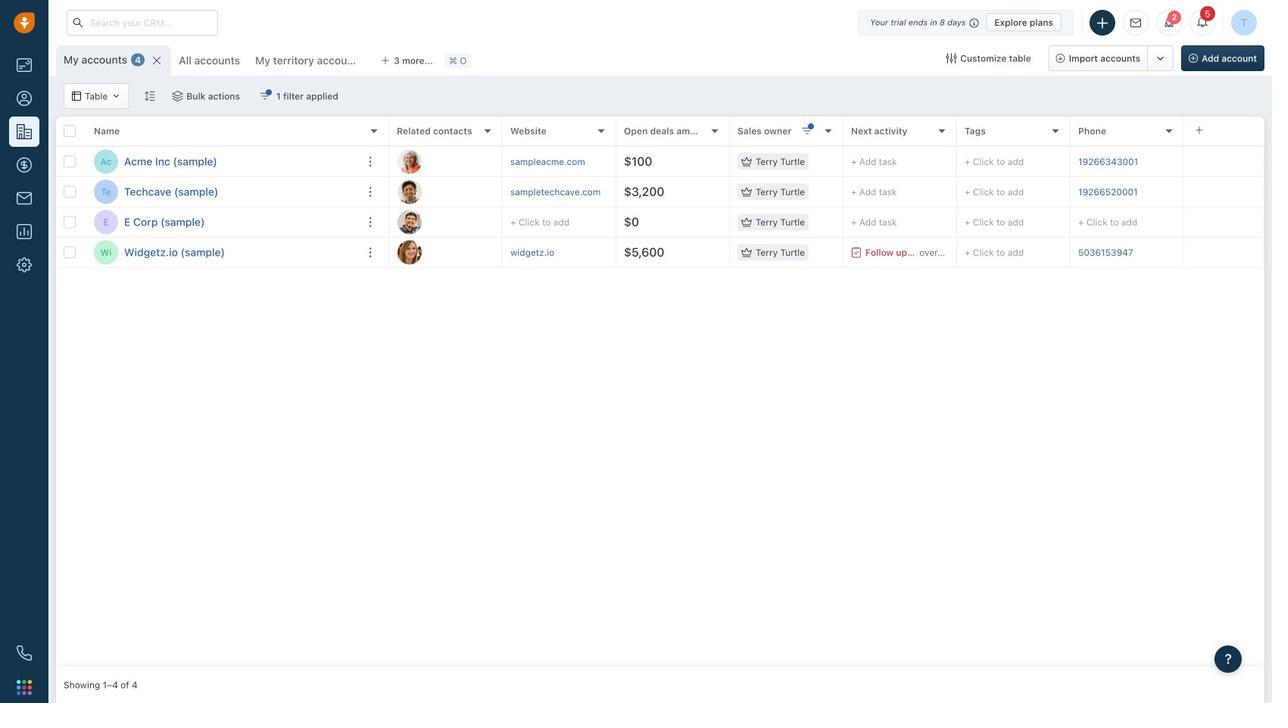 Task type: describe. For each thing, give the bounding box(es) containing it.
freshworks switcher image
[[17, 680, 32, 695]]

j image
[[398, 240, 422, 265]]

l image
[[398, 150, 422, 174]]

container_wx8msf4aqz5i3rn1 image for s image
[[741, 187, 752, 197]]

j image
[[398, 210, 422, 234]]

s image
[[398, 180, 422, 204]]

phone element
[[9, 638, 39, 669]]

cell for container_wx8msf4aqz5i3rn1 icon corresponding to "l" image
[[1184, 147, 1264, 176]]

3 cell from the top
[[1184, 207, 1264, 237]]



Task type: vqa. For each thing, say whether or not it's contained in the screenshot.
tab panel
no



Task type: locate. For each thing, give the bounding box(es) containing it.
style_myh0__igzzd8unmi image
[[144, 91, 155, 101]]

1 cell from the top
[[1184, 147, 1264, 176]]

column header
[[86, 117, 389, 147]]

container_wx8msf4aqz5i3rn1 image
[[172, 91, 183, 101], [741, 156, 752, 167], [741, 187, 752, 197], [741, 247, 752, 258], [851, 247, 862, 258]]

2 row group from the left
[[389, 147, 1264, 268]]

row
[[56, 117, 389, 147]]

phone image
[[17, 646, 32, 661]]

cell for s image's container_wx8msf4aqz5i3rn1 icon
[[1184, 177, 1264, 207]]

container_wx8msf4aqz5i3rn1 image for "l" image
[[741, 156, 752, 167]]

group
[[1048, 45, 1174, 71]]

grid
[[56, 115, 1264, 667]]

row group
[[56, 147, 389, 268], [389, 147, 1264, 268]]

press space to select this row. row
[[56, 147, 389, 177], [389, 147, 1264, 177], [56, 177, 389, 207], [389, 177, 1264, 207], [56, 207, 389, 238], [389, 207, 1264, 238], [56, 238, 389, 268], [389, 238, 1264, 268]]

1 row group from the left
[[56, 147, 389, 268]]

2 cell from the top
[[1184, 177, 1264, 207]]

container_wx8msf4aqz5i3rn1 image
[[946, 53, 957, 64], [260, 91, 270, 101], [72, 92, 81, 101], [112, 92, 121, 101], [741, 217, 752, 228]]

container_wx8msf4aqz5i3rn1 image for j icon
[[741, 247, 752, 258]]

Search your CRM... text field
[[67, 10, 218, 36]]

cell
[[1184, 147, 1264, 176], [1184, 177, 1264, 207], [1184, 207, 1264, 237], [1184, 238, 1264, 267]]

send email image
[[1130, 18, 1141, 28]]

4 cell from the top
[[1184, 238, 1264, 267]]

cell for j icon container_wx8msf4aqz5i3rn1 icon
[[1184, 238, 1264, 267]]



